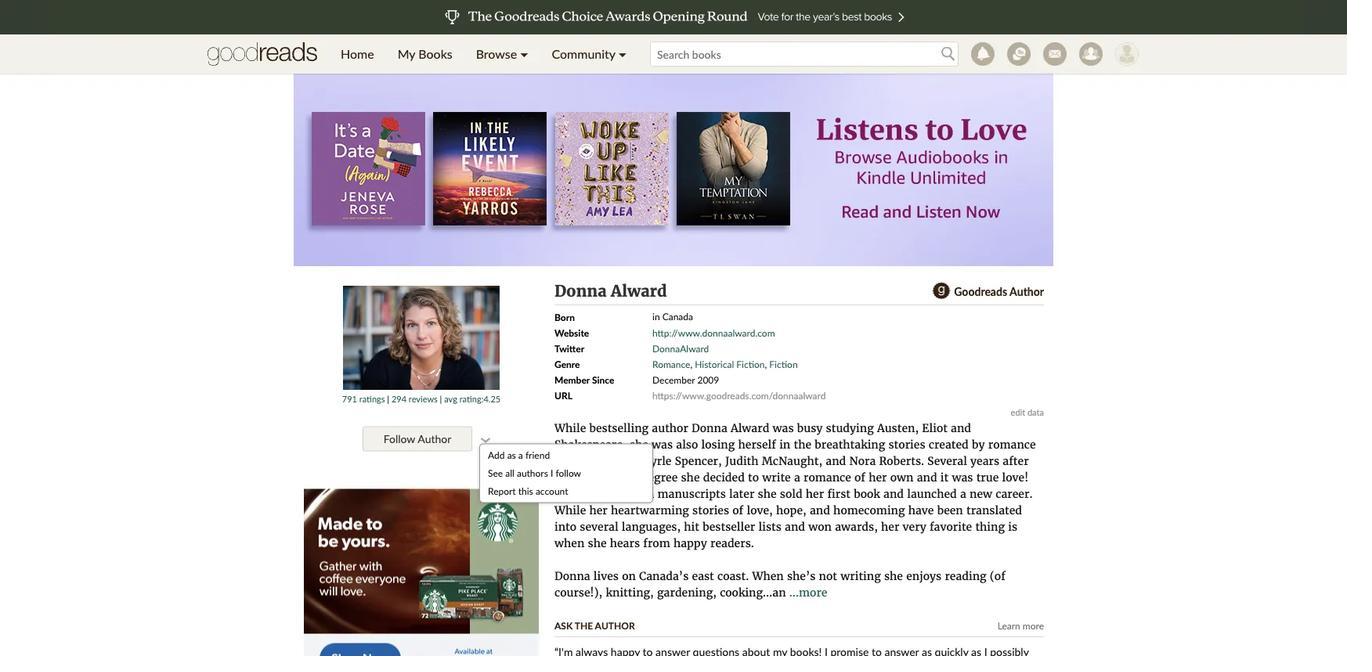 Task type: locate. For each thing, give the bounding box(es) containing it.
in left canada
[[653, 311, 660, 322]]

a right as
[[519, 450, 523, 461]]

romance up the after
[[989, 438, 1036, 452]]

while down the five
[[555, 504, 586, 518]]

was
[[773, 421, 794, 435], [652, 438, 673, 452], [953, 471, 974, 485]]

1 horizontal spatial ▾
[[619, 46, 627, 62]]

2 vertical spatial donna
[[555, 569, 591, 583]]

▾ inside the community ▾ dropdown button
[[619, 46, 627, 62]]

been
[[938, 504, 964, 518]]

0 vertical spatial was
[[773, 421, 794, 435]]

ask
[[555, 620, 573, 632]]

and down own
[[884, 487, 904, 501]]

when
[[753, 569, 784, 583]]

0 vertical spatial donna
[[555, 282, 607, 301]]

,
[[691, 359, 693, 370], [765, 359, 767, 370]]

menu
[[329, 34, 639, 74]]

0 horizontal spatial fiction
[[737, 359, 765, 370]]

2 horizontal spatial a
[[961, 487, 967, 501]]

▾
[[521, 46, 529, 62], [619, 46, 627, 62]]

▾ right community
[[619, 46, 627, 62]]

1 vertical spatial author
[[418, 433, 452, 446]]

not
[[819, 569, 838, 583]]

791
[[342, 394, 357, 404]]

0 horizontal spatial stories
[[693, 504, 730, 518]]

bestseller
[[703, 520, 756, 534]]

donna up "losing"
[[692, 421, 728, 435]]

Search for books to add to your shelves search field
[[650, 42, 959, 67]]

, left the fiction link
[[765, 359, 767, 370]]

member
[[555, 374, 590, 386]]

294 reviews link
[[392, 394, 438, 404]]

0 horizontal spatial ,
[[691, 359, 693, 370]]

1 , from the left
[[691, 359, 693, 370]]

breathtaking
[[815, 438, 886, 452]]

in
[[653, 311, 660, 322], [780, 438, 791, 452]]

my
[[398, 46, 415, 62]]

0 vertical spatial while
[[555, 421, 586, 435]]

follow
[[384, 433, 415, 446]]

1 horizontal spatial was
[[773, 421, 794, 435]]

, down donnaalward
[[691, 359, 693, 370]]

of down the later
[[733, 504, 744, 518]]

author down knitting,
[[595, 620, 635, 632]]

five
[[555, 487, 578, 501]]

first
[[828, 487, 851, 501]]

add
[[488, 450, 505, 461]]

december
[[653, 374, 695, 386]]

years down completing
[[581, 487, 610, 501]]

fiction left the fiction link
[[737, 359, 765, 370]]

1 horizontal spatial alward
[[731, 421, 770, 435]]

years up true at right bottom
[[971, 454, 1000, 468]]

fiction right historical fiction link
[[770, 359, 798, 370]]

ask the author
[[555, 620, 635, 632]]

after
[[1003, 454, 1029, 468]]

since
[[592, 374, 615, 386]]

the right the ask
[[575, 620, 593, 632]]

0 horizontal spatial |
[[387, 394, 390, 404]]

1 vertical spatial was
[[652, 438, 673, 452]]

the down busy
[[794, 438, 812, 452]]

novelists
[[555, 454, 604, 468]]

2 horizontal spatial author
[[1010, 285, 1045, 298]]

report
[[488, 486, 516, 497]]

have
[[909, 504, 935, 518]]

0 vertical spatial in
[[653, 311, 660, 322]]

1 horizontal spatial the
[[794, 438, 812, 452]]

also
[[677, 438, 699, 452]]

completing
[[555, 471, 617, 485]]

was right it
[[953, 471, 974, 485]]

2 horizontal spatial was
[[953, 471, 974, 485]]

own
[[891, 471, 914, 485]]

thing
[[976, 520, 1005, 534]]

▾ inside browse ▾ dropdown button
[[521, 46, 529, 62]]

0 horizontal spatial of
[[733, 504, 744, 518]]

she's
[[788, 569, 816, 583]]

was down author
[[652, 438, 673, 452]]

2 , from the left
[[765, 359, 767, 370]]

roberts.
[[880, 454, 925, 468]]

▾ for community ▾
[[619, 46, 627, 62]]

0 horizontal spatial a
[[519, 450, 523, 461]]

historical
[[695, 359, 734, 370]]

donnaalward genre
[[555, 343, 710, 370]]

alward
[[611, 282, 667, 301], [731, 421, 770, 435]]

a left new
[[961, 487, 967, 501]]

2 ▾ from the left
[[619, 46, 627, 62]]

book
[[854, 487, 881, 501]]

shakespeare,
[[555, 438, 627, 452]]

in inside while bestselling author donna alward was busy studying austen, eliot and shakespeare, she was also losing herself in the breathtaking stories created by romance novelists like lavyrle spencer, judith mcnaught, and nora roberts. several years after completing her degree she decided to write a romance of her own and it was true love! five years and ten manuscripts later she sold her first book and launched a new career. while her heartwarming stories of love, hope, and homecoming have been translated into several languages, hit bestseller lists and won awards, her very favorite thing is when she hears from happy readers.
[[780, 438, 791, 452]]

1 vertical spatial a
[[795, 471, 801, 485]]

0 vertical spatial of
[[855, 471, 866, 485]]

austen,
[[878, 421, 919, 435]]

a down mcnaught,
[[795, 471, 801, 485]]

donna
[[555, 282, 607, 301], [692, 421, 728, 435], [555, 569, 591, 583]]

stories up roberts.
[[889, 438, 926, 452]]

goodreads author
[[955, 285, 1045, 298]]

1 vertical spatial while
[[555, 504, 586, 518]]

294
[[392, 394, 407, 404]]

1 vertical spatial stories
[[693, 504, 730, 518]]

1 horizontal spatial romance
[[989, 438, 1036, 452]]

0 vertical spatial the
[[794, 438, 812, 452]]

1 horizontal spatial fiction
[[770, 359, 798, 370]]

in up mcnaught,
[[780, 438, 791, 452]]

she left enjoys
[[885, 569, 904, 583]]

1 horizontal spatial ,
[[765, 359, 767, 370]]

into
[[555, 520, 577, 534]]

author inside follow author add as a friend see all authors i follow report this account
[[418, 433, 452, 446]]

| left avg
[[440, 394, 442, 404]]

advertisement region
[[294, 71, 1054, 266], [304, 489, 539, 657]]

menu containing home
[[329, 34, 639, 74]]

follow
[[556, 468, 582, 479]]

browse ▾
[[476, 46, 529, 62]]

1 horizontal spatial in
[[780, 438, 791, 452]]

| left 294
[[387, 394, 390, 404]]

1 horizontal spatial |
[[440, 394, 442, 404]]

a inside follow author add as a friend see all authors i follow report this account
[[519, 450, 523, 461]]

▾ right the browse
[[521, 46, 529, 62]]

follow author button
[[363, 427, 473, 452]]

1 ▾ from the left
[[521, 46, 529, 62]]

and up won
[[810, 504, 831, 518]]

0 vertical spatial author
[[1010, 285, 1045, 298]]

she down "several"
[[588, 536, 607, 551]]

friend
[[526, 450, 550, 461]]

0 horizontal spatial ▾
[[521, 46, 529, 62]]

0 horizontal spatial alward
[[611, 282, 667, 301]]

1 fiction from the left
[[737, 359, 765, 370]]

manuscripts
[[658, 487, 726, 501]]

my group discussions image
[[1008, 42, 1031, 66]]

when
[[555, 536, 585, 551]]

friend requests image
[[1080, 42, 1103, 66]]

1 vertical spatial alward
[[731, 421, 770, 435]]

and up created
[[951, 421, 972, 435]]

0 vertical spatial stories
[[889, 438, 926, 452]]

0 horizontal spatial was
[[652, 438, 673, 452]]

http://www.donnaalward.com twitter
[[555, 327, 775, 354]]

1 vertical spatial romance
[[804, 471, 852, 485]]

authors
[[517, 468, 549, 479]]

of down nora
[[855, 471, 866, 485]]

december 2009 url
[[555, 374, 720, 401]]

all
[[506, 468, 515, 479]]

2 vertical spatial author
[[595, 620, 635, 632]]

author right follow
[[418, 433, 452, 446]]

2 vertical spatial a
[[961, 487, 967, 501]]

romance up first
[[804, 471, 852, 485]]

0 vertical spatial a
[[519, 450, 523, 461]]

learn
[[998, 620, 1021, 632]]

2 fiction from the left
[[770, 359, 798, 370]]

alward up herself
[[731, 421, 770, 435]]

0 horizontal spatial the
[[575, 620, 593, 632]]

donna up born
[[555, 282, 607, 301]]

while up shakespeare,
[[555, 421, 586, 435]]

1 vertical spatial in
[[780, 438, 791, 452]]

0 vertical spatial romance
[[989, 438, 1036, 452]]

author right goodreads
[[1010, 285, 1045, 298]]

love,
[[747, 504, 773, 518]]

see
[[488, 468, 503, 479]]

1 horizontal spatial stories
[[889, 438, 926, 452]]

0 horizontal spatial in
[[653, 311, 660, 322]]

love!
[[1003, 471, 1029, 485]]

stories up bestseller
[[693, 504, 730, 518]]

donna inside while bestselling author donna alward was busy studying austen, eliot and shakespeare, she was also losing herself in the breathtaking stories created by romance novelists like lavyrle spencer, judith mcnaught, and nora roberts. several years after completing her degree she decided to write a romance of her own and it was true love! five years and ten manuscripts later she sold her first book and launched a new career. while her heartwarming stories of love, hope, and homecoming have been translated into several languages, hit bestseller lists and won awards, her very favorite thing is when she hears from happy readers.
[[692, 421, 728, 435]]

edit
[[1011, 407, 1026, 418]]

1 | from the left
[[387, 394, 390, 404]]

coast.
[[718, 569, 749, 583]]

was left busy
[[773, 421, 794, 435]]

0 horizontal spatial years
[[581, 487, 610, 501]]

2 while from the top
[[555, 504, 586, 518]]

by
[[973, 438, 986, 452]]

writing
[[841, 569, 881, 583]]

donna up course!),
[[555, 569, 591, 583]]

1 horizontal spatial years
[[971, 454, 1000, 468]]

▾ for browse ▾
[[521, 46, 529, 62]]

alward up in canada website
[[611, 282, 667, 301]]

|
[[387, 394, 390, 404], [440, 394, 442, 404]]

1 horizontal spatial of
[[855, 471, 866, 485]]

and left 'ten'
[[613, 487, 634, 501]]

0 horizontal spatial romance
[[804, 471, 852, 485]]

1 vertical spatial advertisement region
[[304, 489, 539, 657]]

and down hope,
[[785, 520, 806, 534]]

1 vertical spatial donna
[[692, 421, 728, 435]]

1 while from the top
[[555, 421, 586, 435]]

2 | from the left
[[440, 394, 442, 404]]

0 horizontal spatial author
[[418, 433, 452, 446]]

donna inside donna lives on canada's east coast. when she's not writing she enjoys reading (of course!), knitting, gardening, cooking…an
[[555, 569, 591, 583]]

lives
[[594, 569, 619, 583]]

years
[[971, 454, 1000, 468], [581, 487, 610, 501]]



Task type: describe. For each thing, give the bounding box(es) containing it.
author for follow
[[418, 433, 452, 446]]

vote now in the opening round of the 2023 goodreads choice awards image
[[47, 0, 1301, 34]]

eliot
[[923, 421, 948, 435]]

in inside in canada website
[[653, 311, 660, 322]]

losing
[[702, 438, 735, 452]]

bestselling
[[590, 421, 649, 435]]

edit data link
[[1011, 407, 1045, 418]]

0 vertical spatial advertisement region
[[294, 71, 1054, 266]]

reviews
[[409, 394, 438, 404]]

on
[[622, 569, 636, 583]]

community ▾
[[552, 46, 627, 62]]

her right sold
[[806, 487, 825, 501]]

author
[[652, 421, 689, 435]]

homecoming
[[834, 504, 906, 518]]

1 vertical spatial of
[[733, 504, 744, 518]]

favorite
[[930, 520, 973, 534]]

nora
[[850, 454, 876, 468]]

fiction link
[[770, 359, 798, 370]]

the inside while bestselling author donna alward was busy studying austen, eliot and shakespeare, she was also losing herself in the breathtaking stories created by romance novelists like lavyrle spencer, judith mcnaught, and nora roberts. several years after completing her degree she decided to write a romance of her own and it was true love! five years and ten manuscripts later she sold her first book and launched a new career. while her heartwarming stories of love, hope, and homecoming have been translated into several languages, hit bestseller lists and won awards, her very favorite thing is when she hears from happy readers.
[[794, 438, 812, 452]]

new
[[970, 487, 993, 501]]

canada
[[663, 311, 694, 322]]

she inside donna lives on canada's east coast. when she's not writing she enjoys reading (of course!), knitting, gardening, cooking…an
[[885, 569, 904, 583]]

browse
[[476, 46, 517, 62]]

launched
[[908, 487, 958, 501]]

busy
[[798, 421, 823, 435]]

home
[[341, 46, 374, 62]]

genre
[[555, 359, 580, 370]]

enjoys
[[907, 569, 942, 583]]

home link
[[329, 34, 386, 74]]

like
[[607, 454, 627, 468]]

canada's
[[640, 569, 689, 583]]

...more link
[[790, 586, 828, 600]]

alward inside while bestselling author donna alward was busy studying austen, eliot and shakespeare, she was also losing herself in the breathtaking stories created by romance novelists like lavyrle spencer, judith mcnaught, and nora roberts. several years after completing her degree she decided to write a romance of her own and it was true love! five years and ten manuscripts later she sold her first book and launched a new career. while her heartwarming stories of love, hope, and homecoming have been translated into several languages, hit bestseller lists and won awards, her very favorite thing is when she hears from happy readers.
[[731, 421, 770, 435]]

while bestselling author donna alward was busy studying austen, eliot and shakespeare, she was also losing herself in the breathtaking stories created by romance novelists like lavyrle spencer, judith mcnaught, and nora roberts. several years after completing her degree she decided to write a romance of her own and it was true love! five years and ten manuscripts later she sold her first book and launched a new career. while her heartwarming stories of love, hope, and homecoming have been translated into several languages, hit bestseller lists and won awards, her very favorite thing is when she hears from happy readers.
[[555, 421, 1036, 551]]

1 horizontal spatial author
[[595, 620, 635, 632]]

several
[[928, 454, 968, 468]]

donna alward image
[[343, 286, 500, 390]]

...more
[[790, 586, 828, 600]]

learn more
[[998, 620, 1045, 632]]

1 horizontal spatial a
[[795, 471, 801, 485]]

readers.
[[711, 536, 755, 551]]

donna for lives
[[555, 569, 591, 583]]

0 vertical spatial alward
[[611, 282, 667, 301]]

very
[[903, 520, 927, 534]]

lavyrle
[[631, 454, 672, 468]]

won
[[809, 520, 832, 534]]

Search books text field
[[650, 42, 959, 67]]

(of
[[990, 569, 1006, 583]]

she up the lavyrle
[[630, 438, 649, 452]]

reading
[[945, 569, 987, 583]]

website
[[555, 327, 590, 339]]

follow author add as a friend see all authors i follow report this account
[[384, 433, 582, 497]]

mcnaught,
[[762, 454, 823, 468]]

author for goodreads
[[1010, 285, 1045, 298]]

true
[[977, 471, 999, 485]]

hit
[[684, 520, 700, 534]]

historical fiction link
[[695, 359, 765, 370]]

notifications image
[[972, 42, 995, 66]]

this
[[519, 486, 534, 497]]

report this account link
[[488, 486, 569, 497]]

my books link
[[386, 34, 464, 74]]

edit data
[[1011, 407, 1045, 418]]

twitter
[[555, 343, 585, 354]]

herself
[[739, 438, 777, 452]]

write
[[763, 471, 791, 485]]

0 vertical spatial years
[[971, 454, 1000, 468]]

translated
[[967, 504, 1023, 518]]

1 vertical spatial years
[[581, 487, 610, 501]]

http://www.donnaalward.com
[[653, 327, 775, 339]]

she up love,
[[758, 487, 777, 501]]

1 vertical spatial the
[[575, 620, 593, 632]]

inbox image
[[1044, 42, 1067, 66]]

and down breathtaking
[[826, 454, 847, 468]]

later
[[730, 487, 755, 501]]

url
[[555, 390, 573, 401]]

in canada website
[[555, 311, 694, 339]]

spencer,
[[675, 454, 722, 468]]

sold
[[780, 487, 803, 501]]

ask the author link
[[555, 620, 635, 632]]

learn more link
[[998, 620, 1045, 632]]

2 vertical spatial was
[[953, 471, 974, 485]]

rating:4.25
[[460, 394, 501, 404]]

judith
[[726, 454, 759, 468]]

791 ratings link
[[342, 394, 385, 404]]

her up "several"
[[590, 504, 608, 518]]

avg
[[444, 394, 458, 404]]

as
[[508, 450, 516, 461]]

degree
[[642, 471, 678, 485]]

and up 'launched'
[[917, 471, 938, 485]]

from
[[644, 536, 671, 551]]

heartwarming
[[611, 504, 690, 518]]

romance , historical fiction , fiction member since
[[555, 359, 798, 386]]

https://www.goodreads.com/donnaalward
[[653, 390, 826, 401]]

her up book
[[869, 471, 888, 485]]

i
[[551, 468, 554, 479]]

ratings
[[360, 394, 385, 404]]

east
[[692, 569, 715, 583]]

see all authors i follow link
[[488, 468, 582, 479]]

her left very
[[882, 520, 900, 534]]

gardening,
[[658, 586, 717, 600]]

donna alward
[[555, 282, 667, 301]]

community
[[552, 46, 616, 62]]

career.
[[996, 487, 1033, 501]]

bob builder image
[[1116, 42, 1139, 66]]

awards,
[[836, 520, 878, 534]]

her down the like
[[620, 471, 638, 485]]

donna lives on canada's east coast. when she's not writing she enjoys reading (of course!), knitting, gardening, cooking…an
[[555, 569, 1006, 600]]

she up the manuscripts
[[681, 471, 700, 485]]

donna for alward
[[555, 282, 607, 301]]

several
[[580, 520, 619, 534]]

knitting,
[[606, 586, 654, 600]]



Task type: vqa. For each thing, say whether or not it's contained in the screenshot.
secrets,
no



